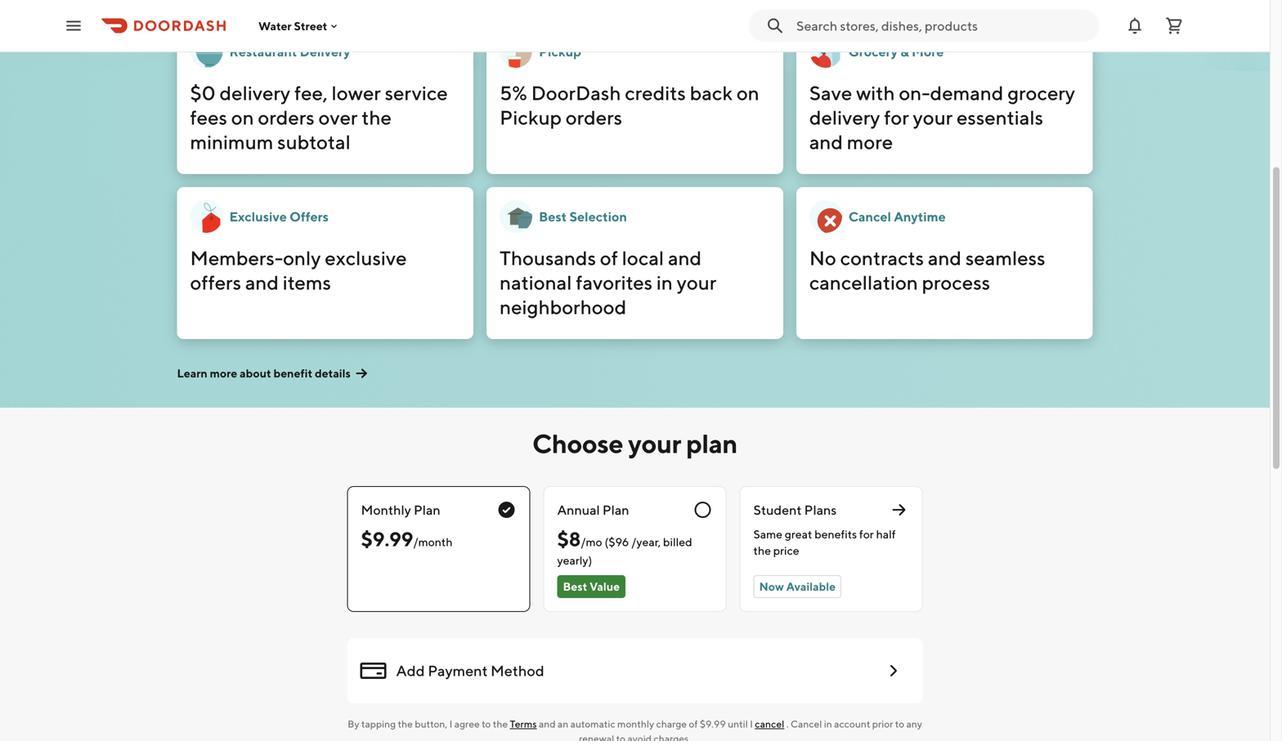 Task type: describe. For each thing, give the bounding box(es) containing it.
only
[[283, 247, 321, 270]]

for inside save with on-demand grocery delivery for your essentials and more
[[884, 106, 909, 129]]

automatic
[[571, 719, 616, 730]]

cancellation
[[810, 271, 918, 294]]

your for demand
[[913, 106, 953, 129]]

open menu image
[[64, 16, 83, 36]]

and inside no contracts and seamless cancellation process
[[928, 247, 962, 270]]

members-only exclusive offers and items
[[190, 247, 407, 294]]

/mo
[[581, 536, 603, 549]]

fees
[[190, 106, 227, 129]]

cancel
[[755, 719, 785, 730]]

$0 delivery fee, lower service fees on orders over the minimum subtotal
[[190, 81, 448, 154]]

monthly
[[618, 719, 655, 730]]

1 vertical spatial more
[[210, 367, 237, 380]]

on inside $0 delivery fee, lower service fees on orders over the minimum subtotal
[[231, 106, 254, 129]]

add
[[396, 663, 425, 680]]

restaurant
[[229, 44, 297, 59]]

offers
[[290, 209, 329, 225]]

best for best selection
[[539, 209, 567, 225]]

terms link
[[510, 719, 537, 730]]

5%
[[500, 81, 527, 105]]

in inside thousands of local and national favorites in your neighborhood
[[657, 271, 673, 294]]

annual
[[557, 503, 600, 518]]

monthly
[[361, 503, 411, 518]]

best value
[[563, 580, 620, 594]]

now
[[760, 580, 784, 594]]

water street
[[258, 19, 327, 33]]

no
[[810, 247, 837, 270]]

0 items, open order cart image
[[1165, 16, 1184, 36]]

plan for $8
[[603, 503, 629, 518]]

street
[[294, 19, 327, 33]]

the left button,
[[398, 719, 413, 730]]

local
[[622, 247, 664, 270]]

payment
[[428, 663, 488, 680]]

avoid
[[628, 734, 652, 742]]

water
[[258, 19, 292, 33]]

agree
[[455, 719, 480, 730]]

favorites
[[576, 271, 653, 294]]

selection
[[570, 209, 627, 225]]

and inside thousands of local and national favorites in your neighborhood
[[668, 247, 702, 270]]

grocery
[[1008, 81, 1076, 105]]

half
[[876, 528, 896, 542]]

monthly plan
[[361, 503, 441, 518]]

value
[[590, 580, 620, 594]]

/year,
[[632, 536, 661, 549]]

renewal
[[579, 734, 615, 742]]

members-
[[190, 247, 283, 270]]

offers
[[190, 271, 241, 294]]

0 horizontal spatial $9.99
[[361, 528, 413, 551]]

same great benefits for half the price
[[754, 528, 896, 558]]

5% doordash credits back on pickup orders
[[500, 81, 760, 129]]

in inside the . cancel in account prior to any renewal to avoid charges.
[[824, 719, 833, 730]]

over
[[319, 106, 358, 129]]

tapping
[[361, 719, 396, 730]]

orders inside 5% doordash credits back on pickup orders
[[566, 106, 623, 129]]

charges.
[[654, 734, 691, 742]]

water street button
[[258, 19, 341, 33]]

plan for $9.99
[[414, 503, 441, 518]]

student
[[754, 503, 802, 518]]

an
[[558, 719, 569, 730]]

choose
[[533, 429, 623, 459]]

the inside same great benefits for half the price
[[754, 544, 771, 558]]

any
[[907, 719, 923, 730]]

back
[[690, 81, 733, 105]]

$0
[[190, 81, 216, 105]]

process
[[922, 271, 991, 294]]

&
[[901, 44, 909, 59]]

restaurant delivery
[[229, 44, 350, 59]]

learn more about benefit details
[[177, 367, 351, 380]]

billed
[[663, 536, 693, 549]]

best for best value
[[563, 580, 588, 594]]

/month
[[413, 536, 453, 549]]

by
[[348, 719, 360, 730]]

until
[[728, 719, 748, 730]]

method
[[491, 663, 545, 680]]

contracts
[[841, 247, 924, 270]]

1 horizontal spatial to
[[616, 734, 626, 742]]

1 vertical spatial $9.99
[[700, 719, 726, 730]]

by tapping the button, i agree to the terms and an automatic monthly charge of $9.99 until i cancel
[[348, 719, 785, 730]]

thousands
[[500, 247, 596, 270]]

with
[[857, 81, 895, 105]]



Task type: locate. For each thing, give the bounding box(es) containing it.
yearly)
[[557, 554, 592, 568]]

1 vertical spatial for
[[860, 528, 874, 542]]

1 horizontal spatial $9.99
[[700, 719, 726, 730]]

button,
[[415, 719, 448, 730]]

no contracts and seamless cancellation process
[[810, 247, 1046, 294]]

best selection
[[539, 209, 627, 225]]

0 horizontal spatial delivery
[[220, 81, 291, 105]]

and up process
[[928, 247, 962, 270]]

orders inside $0 delivery fee, lower service fees on orders over the minimum subtotal
[[258, 106, 315, 129]]

pickup inside 5% doordash credits back on pickup orders
[[500, 106, 562, 129]]

1 plan from the left
[[414, 503, 441, 518]]

1 vertical spatial best
[[563, 580, 588, 594]]

subtotal
[[277, 130, 351, 154]]

exclusive
[[229, 209, 287, 225]]

1 horizontal spatial cancel
[[849, 209, 892, 225]]

for down the on-
[[884, 106, 909, 129]]

0 horizontal spatial plan
[[414, 503, 441, 518]]

and down save
[[810, 130, 843, 154]]

learn
[[177, 367, 208, 380]]

/mo ($96 /year, billed yearly)
[[557, 536, 693, 568]]

orders down doordash at top left
[[566, 106, 623, 129]]

notification bell image
[[1126, 16, 1145, 36]]

national
[[500, 271, 572, 294]]

to left avoid
[[616, 734, 626, 742]]

i right until
[[750, 719, 753, 730]]

in
[[657, 271, 673, 294], [824, 719, 833, 730]]

add payment method
[[396, 663, 545, 680]]

orders down fee,
[[258, 106, 315, 129]]

2 vertical spatial your
[[628, 429, 681, 459]]

neighborhood
[[500, 296, 627, 319]]

0 vertical spatial on
[[737, 81, 760, 105]]

account
[[834, 719, 871, 730]]

0 vertical spatial $9.99
[[361, 528, 413, 551]]

0 vertical spatial for
[[884, 106, 909, 129]]

save with on-demand grocery delivery for your essentials and more
[[810, 81, 1076, 154]]

essentials
[[957, 106, 1044, 129]]

seamless
[[966, 247, 1046, 270]]

lower
[[332, 81, 381, 105]]

details
[[315, 367, 351, 380]]

1 horizontal spatial for
[[884, 106, 909, 129]]

0 horizontal spatial more
[[210, 367, 237, 380]]

1 orders from the left
[[258, 106, 315, 129]]

and right 'local'
[[668, 247, 702, 270]]

grocery & more
[[849, 44, 944, 59]]

of inside thousands of local and national favorites in your neighborhood
[[600, 247, 618, 270]]

cancel inside the . cancel in account prior to any renewal to avoid charges.
[[791, 719, 822, 730]]

items
[[283, 271, 331, 294]]

more right learn
[[210, 367, 237, 380]]

1 vertical spatial in
[[824, 719, 833, 730]]

the inside $0 delivery fee, lower service fees on orders over the minimum subtotal
[[362, 106, 392, 129]]

0 vertical spatial cancel
[[849, 209, 892, 225]]

1 horizontal spatial of
[[689, 719, 698, 730]]

0 vertical spatial of
[[600, 247, 618, 270]]

cancel right .
[[791, 719, 822, 730]]

and inside save with on-demand grocery delivery for your essentials and more
[[810, 130, 843, 154]]

and left the an
[[539, 719, 556, 730]]

plan
[[686, 429, 738, 459]]

thousands of local and national favorites in your neighborhood
[[500, 247, 717, 319]]

for inside same great benefits for half the price
[[860, 528, 874, 542]]

on up minimum
[[231, 106, 254, 129]]

the down 'lower'
[[362, 106, 392, 129]]

1 vertical spatial pickup
[[500, 106, 562, 129]]

save
[[810, 81, 853, 105]]

delivery down "restaurant"
[[220, 81, 291, 105]]

of right charge
[[689, 719, 698, 730]]

1 vertical spatial on
[[231, 106, 254, 129]]

plan up /month
[[414, 503, 441, 518]]

plan up ($96
[[603, 503, 629, 518]]

2 orders from the left
[[566, 106, 623, 129]]

$9.99 /month
[[361, 528, 453, 551]]

on
[[737, 81, 760, 105], [231, 106, 254, 129]]

now available
[[760, 580, 836, 594]]

0 horizontal spatial in
[[657, 271, 673, 294]]

Store search: begin typing to search for stores available on DoorDash text field
[[797, 17, 1090, 35]]

of up favorites
[[600, 247, 618, 270]]

your inside save with on-demand grocery delivery for your essentials and more
[[913, 106, 953, 129]]

doordash
[[531, 81, 621, 105]]

.
[[787, 719, 789, 730]]

1 vertical spatial delivery
[[810, 106, 881, 129]]

choose your plan
[[533, 429, 738, 459]]

more
[[847, 130, 893, 154], [210, 367, 237, 380]]

$9.99 left until
[[700, 719, 726, 730]]

2 i from the left
[[750, 719, 753, 730]]

and down members- at the top left
[[245, 271, 279, 294]]

0 horizontal spatial orders
[[258, 106, 315, 129]]

the left the terms link
[[493, 719, 508, 730]]

1 horizontal spatial plan
[[603, 503, 629, 518]]

fee,
[[294, 81, 328, 105]]

1 horizontal spatial in
[[824, 719, 833, 730]]

delivery
[[300, 44, 350, 59]]

0 horizontal spatial i
[[450, 719, 453, 730]]

for left half
[[860, 528, 874, 542]]

exclusive offers
[[229, 209, 329, 225]]

1 horizontal spatial more
[[847, 130, 893, 154]]

to right agree on the bottom left
[[482, 719, 491, 730]]

cancel up the contracts at top
[[849, 209, 892, 225]]

1 vertical spatial your
[[677, 271, 717, 294]]

1 horizontal spatial on
[[737, 81, 760, 105]]

your inside thousands of local and national favorites in your neighborhood
[[677, 271, 717, 294]]

in down 'local'
[[657, 271, 673, 294]]

anytime
[[894, 209, 946, 225]]

about
[[240, 367, 271, 380]]

1 horizontal spatial i
[[750, 719, 753, 730]]

benefit
[[274, 367, 313, 380]]

available
[[787, 580, 836, 594]]

on-
[[899, 81, 931, 105]]

to left any
[[896, 719, 905, 730]]

best down 'yearly)'
[[563, 580, 588, 594]]

grocery
[[849, 44, 898, 59]]

prior
[[873, 719, 894, 730]]

delivery inside $0 delivery fee, lower service fees on orders over the minimum subtotal
[[220, 81, 291, 105]]

student plans
[[754, 503, 837, 518]]

charge
[[656, 719, 687, 730]]

delivery down save
[[810, 106, 881, 129]]

0 vertical spatial in
[[657, 271, 673, 294]]

in left the account on the bottom right
[[824, 719, 833, 730]]

$9.99 down monthly
[[361, 528, 413, 551]]

your for and
[[677, 271, 717, 294]]

($96
[[605, 536, 629, 549]]

0 vertical spatial your
[[913, 106, 953, 129]]

2 horizontal spatial to
[[896, 719, 905, 730]]

1 vertical spatial of
[[689, 719, 698, 730]]

and inside members-only exclusive offers and items
[[245, 271, 279, 294]]

0 vertical spatial best
[[539, 209, 567, 225]]

$8
[[557, 528, 581, 551]]

more
[[912, 44, 944, 59]]

cancel link
[[755, 719, 785, 730]]

credits
[[625, 81, 686, 105]]

0 horizontal spatial of
[[600, 247, 618, 270]]

0 horizontal spatial to
[[482, 719, 491, 730]]

0 horizontal spatial cancel
[[791, 719, 822, 730]]

the down same
[[754, 544, 771, 558]]

delivery inside save with on-demand grocery delivery for your essentials and more
[[810, 106, 881, 129]]

best
[[539, 209, 567, 225], [563, 580, 588, 594]]

cancel anytime
[[849, 209, 946, 225]]

pickup down 5%
[[500, 106, 562, 129]]

cancel
[[849, 209, 892, 225], [791, 719, 822, 730]]

0 horizontal spatial on
[[231, 106, 254, 129]]

terms
[[510, 719, 537, 730]]

i
[[450, 719, 453, 730], [750, 719, 753, 730]]

1 horizontal spatial orders
[[566, 106, 623, 129]]

0 horizontal spatial for
[[860, 528, 874, 542]]

benefits
[[815, 528, 857, 542]]

best up thousands
[[539, 209, 567, 225]]

plans
[[805, 503, 837, 518]]

i left agree on the bottom left
[[450, 719, 453, 730]]

1 i from the left
[[450, 719, 453, 730]]

exclusive
[[325, 247, 407, 270]]

on right back
[[737, 81, 760, 105]]

0 vertical spatial more
[[847, 130, 893, 154]]

orders
[[258, 106, 315, 129], [566, 106, 623, 129]]

0 vertical spatial pickup
[[539, 44, 582, 59]]

pickup
[[539, 44, 582, 59], [500, 106, 562, 129]]

and
[[810, 130, 843, 154], [668, 247, 702, 270], [928, 247, 962, 270], [245, 271, 279, 294], [539, 719, 556, 730]]

1 vertical spatial cancel
[[791, 719, 822, 730]]

service
[[385, 81, 448, 105]]

1 horizontal spatial delivery
[[810, 106, 881, 129]]

on inside 5% doordash credits back on pickup orders
[[737, 81, 760, 105]]

more down with
[[847, 130, 893, 154]]

plan
[[414, 503, 441, 518], [603, 503, 629, 518]]

pickup up doordash at top left
[[539, 44, 582, 59]]

0 vertical spatial delivery
[[220, 81, 291, 105]]

great
[[785, 528, 813, 542]]

2 plan from the left
[[603, 503, 629, 518]]

the
[[362, 106, 392, 129], [754, 544, 771, 558], [398, 719, 413, 730], [493, 719, 508, 730]]

price
[[774, 544, 800, 558]]

more inside save with on-demand grocery delivery for your essentials and more
[[847, 130, 893, 154]]



Task type: vqa. For each thing, say whether or not it's contained in the screenshot.


